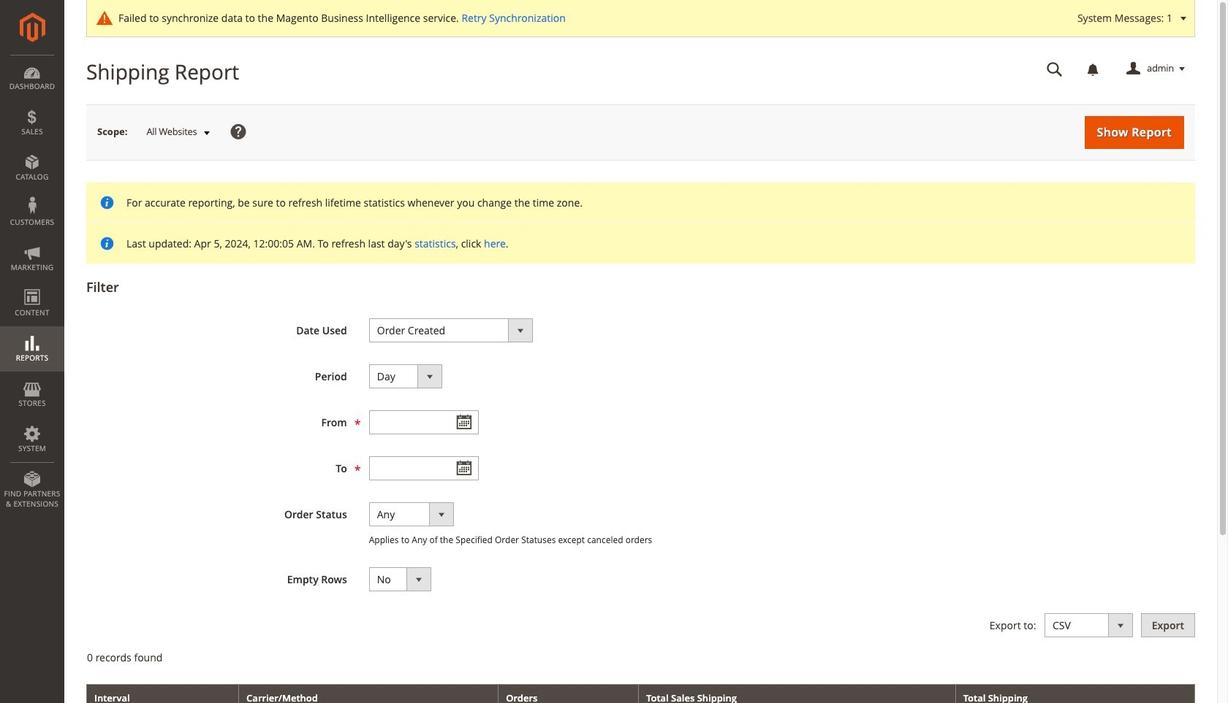 Task type: describe. For each thing, give the bounding box(es) containing it.
magento admin panel image
[[19, 12, 45, 42]]



Task type: locate. For each thing, give the bounding box(es) containing it.
None text field
[[1037, 56, 1073, 82]]

menu bar
[[0, 55, 64, 517]]

None text field
[[369, 411, 479, 435], [369, 457, 479, 481], [369, 411, 479, 435], [369, 457, 479, 481]]



